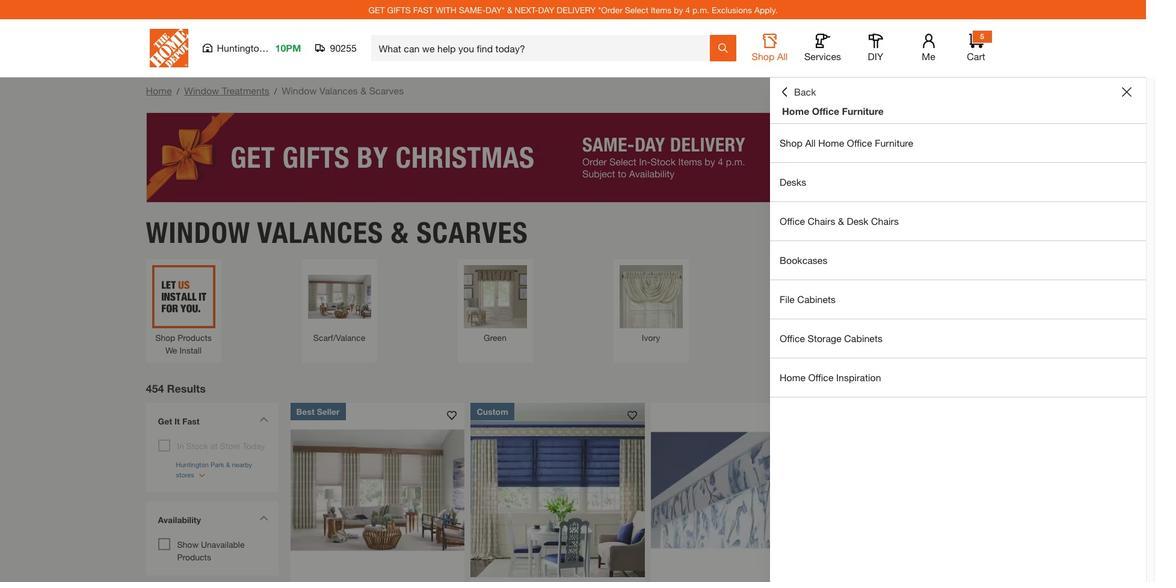 Task type: vqa. For each thing, say whether or not it's contained in the screenshot.
Show Unavailable Products link
yes



Task type: locate. For each thing, give the bounding box(es) containing it.
window valances & scarves
[[146, 215, 528, 250]]

get it fast
[[158, 416, 200, 426]]

fabric cornice image
[[471, 403, 646, 578]]

shop up desks
[[780, 137, 803, 149]]

home for window
[[146, 85, 172, 96]]

at
[[211, 441, 218, 451]]

products up install
[[178, 333, 212, 343]]

drawer close image
[[1123, 87, 1132, 97]]

home
[[146, 85, 172, 96], [783, 105, 810, 117], [819, 137, 845, 149], [780, 372, 806, 383], [1072, 390, 1091, 398]]

sponsored banner image
[[146, 113, 1001, 203]]

cabinets right storage
[[845, 333, 883, 344]]

home office inspiration
[[780, 372, 882, 383]]

all down home office furniture
[[806, 137, 816, 149]]

2 vertical spatial shop
[[155, 333, 175, 343]]

1 / from the left
[[177, 86, 179, 96]]

scarf/valance image
[[308, 265, 371, 328]]

contour valance only image
[[652, 403, 826, 578]]

0 vertical spatial scarves
[[369, 85, 404, 96]]

0 horizontal spatial /
[[177, 86, 179, 96]]

10pm
[[275, 42, 301, 54]]

same-
[[459, 5, 486, 15]]

/ right the treatments
[[274, 86, 277, 96]]

diy button
[[857, 34, 895, 63]]

ivory
[[642, 333, 660, 343]]

cabinets inside "link"
[[798, 294, 836, 305]]

office storage cabinets
[[780, 333, 883, 344]]

home / window treatments / window valances & scarves
[[146, 85, 404, 96]]

delivery
[[557, 5, 596, 15]]

shop down apply. at the top right
[[752, 51, 775, 62]]

menu
[[771, 124, 1147, 398]]

chairs
[[808, 216, 836, 227], [872, 216, 899, 227]]

multi-colored link
[[776, 265, 839, 344]]

0 horizontal spatial scarves
[[369, 85, 404, 96]]

window
[[184, 85, 219, 96], [282, 85, 317, 96], [146, 215, 251, 250]]

office
[[812, 105, 840, 117], [847, 137, 873, 149], [780, 216, 805, 227], [780, 333, 805, 344], [809, 372, 834, 383]]

home for inspiration
[[780, 372, 806, 383]]

90255 button
[[316, 42, 357, 54]]

home down back button
[[783, 105, 810, 117]]

home down the home depot logo
[[146, 85, 172, 96]]

1 horizontal spatial scarves
[[417, 215, 528, 250]]

0 vertical spatial cabinets
[[798, 294, 836, 305]]

day
[[538, 5, 555, 15]]

1 vertical spatial shop
[[780, 137, 803, 149]]

shop up the we in the left of the page
[[155, 333, 175, 343]]

cart
[[967, 51, 986, 62]]

1 horizontal spatial chairs
[[872, 216, 899, 227]]

0 vertical spatial valances
[[320, 85, 358, 96]]

valances
[[320, 85, 358, 96], [257, 215, 384, 250]]

/ right home link on the left top of page
[[177, 86, 179, 96]]

results
[[167, 382, 206, 395]]

all inside button
[[778, 51, 788, 62]]

window treatments link
[[184, 85, 270, 96]]

all
[[778, 51, 788, 62], [806, 137, 816, 149]]

day*
[[486, 5, 505, 15]]

454
[[146, 382, 164, 395]]

1 vertical spatial products
[[177, 552, 211, 563]]

shop inside shop products we install
[[155, 333, 175, 343]]

green image
[[464, 265, 527, 328]]

scarves
[[369, 85, 404, 96], [417, 215, 528, 250]]

wood cornice image
[[290, 403, 465, 578]]

desks
[[780, 176, 807, 188]]

get gifts fast with same-day* & next-day delivery *order select items by 4 p.m. exclusions apply.
[[369, 5, 778, 15]]

chairs right desk on the top right of the page
[[872, 216, 899, 227]]

park
[[267, 42, 287, 54]]

1 horizontal spatial all
[[806, 137, 816, 149]]

show unavailable products link
[[177, 540, 245, 563]]

1 vertical spatial valances
[[257, 215, 384, 250]]

shop products we install
[[155, 333, 212, 355]]

get
[[158, 416, 172, 426]]

file
[[780, 294, 795, 305]]

huntington
[[217, 42, 265, 54]]

shop for shop all home office furniture
[[780, 137, 803, 149]]

all up back button
[[778, 51, 788, 62]]

back
[[795, 86, 817, 98]]

multi colored image
[[776, 265, 839, 328]]

apply.
[[755, 5, 778, 15]]

office chairs & desk chairs
[[780, 216, 899, 227]]

exclusions
[[712, 5, 752, 15]]

show unavailable products
[[177, 540, 245, 563]]

1 vertical spatial furniture
[[875, 137, 914, 149]]

2 horizontal spatial shop
[[780, 137, 803, 149]]

office left storage
[[780, 333, 805, 344]]

cabinets
[[798, 294, 836, 305], [845, 333, 883, 344]]

2 / from the left
[[274, 86, 277, 96]]

home down multi-
[[780, 372, 806, 383]]

shop inside button
[[752, 51, 775, 62]]

in stock at store today
[[177, 441, 265, 451]]

0 horizontal spatial chairs
[[808, 216, 836, 227]]

green link
[[464, 265, 527, 344]]

1 horizontal spatial shop
[[752, 51, 775, 62]]

shop all home office furniture
[[780, 137, 914, 149]]

/
[[177, 86, 179, 96], [274, 86, 277, 96]]

1 horizontal spatial /
[[274, 86, 277, 96]]

0 vertical spatial all
[[778, 51, 788, 62]]

expert.
[[1114, 390, 1136, 398]]

it
[[175, 416, 180, 426]]

feedback link image
[[1140, 203, 1156, 268]]

furniture
[[842, 105, 884, 117], [875, 137, 914, 149]]

products down show
[[177, 552, 211, 563]]

chat with a home depot expert.
[[1034, 390, 1136, 398]]

What can we help you find today? search field
[[379, 36, 709, 61]]

0 vertical spatial products
[[178, 333, 212, 343]]

1 vertical spatial all
[[806, 137, 816, 149]]

home down home office furniture
[[819, 137, 845, 149]]

1 horizontal spatial cabinets
[[845, 333, 883, 344]]

0 horizontal spatial all
[[778, 51, 788, 62]]

0 horizontal spatial shop
[[155, 333, 175, 343]]

cabinets right "file"
[[798, 294, 836, 305]]

products
[[178, 333, 212, 343], [177, 552, 211, 563]]

shop
[[752, 51, 775, 62], [780, 137, 803, 149], [155, 333, 175, 343]]

menu containing shop all home office furniture
[[771, 124, 1147, 398]]

file cabinets link
[[771, 281, 1147, 319]]

home right a
[[1072, 390, 1091, 398]]

home office furniture
[[783, 105, 884, 117]]

0 vertical spatial shop
[[752, 51, 775, 62]]

desks link
[[771, 163, 1147, 202]]

me button
[[910, 34, 948, 63]]

0 horizontal spatial cabinets
[[798, 294, 836, 305]]

shop products we install image
[[152, 265, 215, 328]]

in
[[177, 441, 184, 451]]

cart 5
[[967, 32, 986, 62]]

services
[[805, 51, 842, 62]]

chairs left desk on the top right of the page
[[808, 216, 836, 227]]



Task type: describe. For each thing, give the bounding box(es) containing it.
custom
[[477, 407, 509, 417]]

we
[[165, 345, 177, 355]]

stock
[[186, 441, 208, 451]]

show
[[177, 540, 199, 550]]

office left inspiration
[[809, 372, 834, 383]]

storage
[[808, 333, 842, 344]]

90255
[[330, 42, 357, 54]]

products inside shop products we install
[[178, 333, 212, 343]]

treatments
[[222, 85, 270, 96]]

best
[[296, 407, 315, 417]]

rod pocket valance image
[[932, 265, 995, 328]]

best seller
[[296, 407, 340, 417]]

back button
[[780, 86, 817, 98]]

fast
[[413, 5, 434, 15]]

in stock at store today link
[[177, 441, 265, 451]]

chat
[[1034, 390, 1049, 398]]

shop all button
[[751, 34, 789, 63]]

availability
[[158, 515, 201, 525]]

today
[[243, 441, 265, 451]]

all for shop all
[[778, 51, 788, 62]]

office down back at the top
[[812, 105, 840, 117]]

fast
[[182, 416, 200, 426]]

services button
[[804, 34, 842, 63]]

by
[[674, 5, 683, 15]]

5
[[981, 32, 985, 41]]

get it fast link
[[152, 409, 272, 437]]

shop all home office furniture link
[[771, 124, 1147, 163]]

install
[[180, 345, 202, 355]]

4
[[686, 5, 691, 15]]

the home depot logo image
[[150, 29, 188, 67]]

1 vertical spatial cabinets
[[845, 333, 883, 344]]

me
[[922, 51, 936, 62]]

select
[[625, 5, 649, 15]]

home link
[[146, 85, 172, 96]]

availability link
[[152, 508, 272, 535]]

with
[[436, 5, 457, 15]]

items
[[651, 5, 672, 15]]

scarf/valance
[[314, 333, 365, 343]]

huntington park
[[217, 42, 287, 54]]

scarf/valance link
[[308, 265, 371, 344]]

inspiration
[[837, 372, 882, 383]]

ivory image
[[620, 265, 683, 328]]

2 chairs from the left
[[872, 216, 899, 227]]

get
[[369, 5, 385, 15]]

office chairs & desk chairs link
[[771, 202, 1147, 241]]

file cabinets
[[780, 294, 836, 305]]

products inside show unavailable products
[[177, 552, 211, 563]]

next-
[[515, 5, 538, 15]]

multi-
[[781, 333, 803, 343]]

1 vertical spatial scarves
[[417, 215, 528, 250]]

colored
[[803, 333, 833, 343]]

gifts
[[387, 5, 411, 15]]

bookcases link
[[771, 241, 1147, 280]]

454 results
[[146, 382, 206, 395]]

seller
[[317, 407, 340, 417]]

shop all
[[752, 51, 788, 62]]

shop for shop all
[[752, 51, 775, 62]]

home office inspiration link
[[771, 359, 1147, 397]]

multi-colored
[[781, 333, 833, 343]]

desk
[[847, 216, 869, 227]]

p.m.
[[693, 5, 710, 15]]

unavailable
[[201, 540, 245, 550]]

depot
[[1093, 390, 1112, 398]]

office down desks
[[780, 216, 805, 227]]

bookcases
[[780, 255, 828, 266]]

shop products we install link
[[152, 265, 215, 357]]

store
[[220, 441, 240, 451]]

a
[[1066, 390, 1070, 398]]

home for furniture
[[783, 105, 810, 117]]

shop for shop products we install
[[155, 333, 175, 343]]

1 chairs from the left
[[808, 216, 836, 227]]

0 vertical spatial furniture
[[842, 105, 884, 117]]

*order
[[599, 5, 623, 15]]

office down home office furniture
[[847, 137, 873, 149]]

ivory link
[[620, 265, 683, 344]]

green
[[484, 333, 507, 343]]

all for shop all home office furniture
[[806, 137, 816, 149]]

office storage cabinets link
[[771, 320, 1147, 358]]



